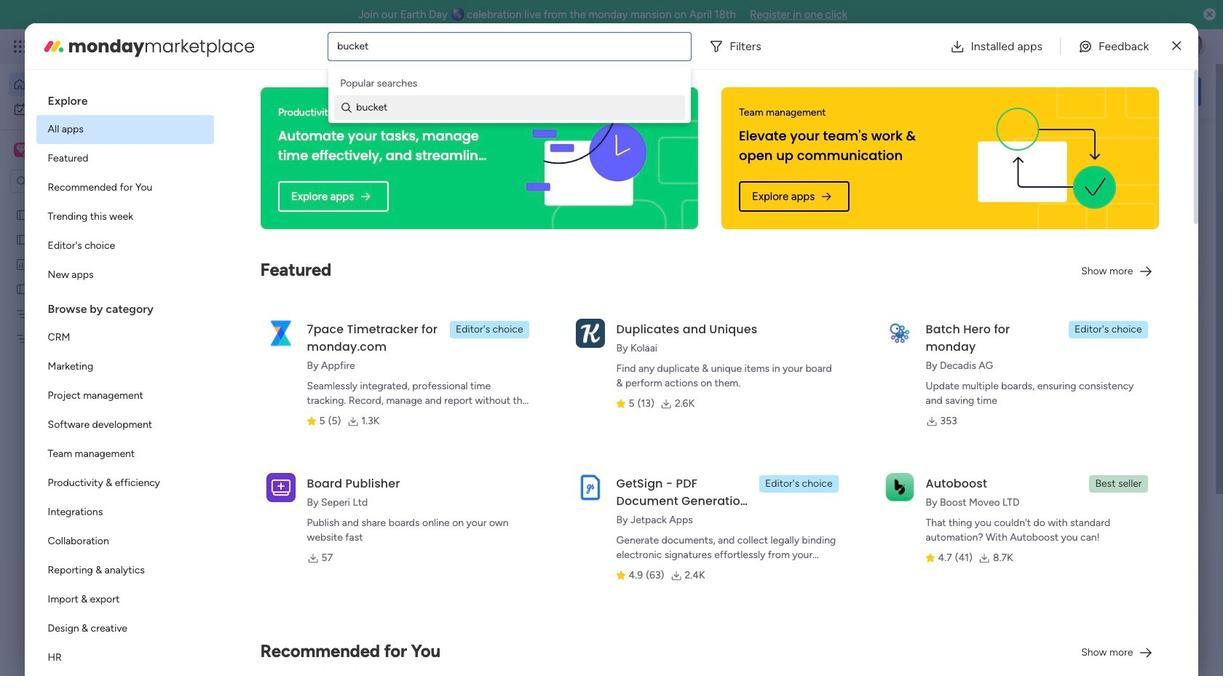 Task type: locate. For each thing, give the bounding box(es) containing it.
2 circle o image from the top
[[1005, 222, 1014, 232]]

1 vertical spatial public board image
[[15, 282, 29, 296]]

1 vertical spatial heading
[[36, 290, 214, 323]]

2 public board image from the top
[[15, 282, 29, 296]]

public dashboard image
[[15, 257, 29, 271]]

2 heading from the top
[[36, 290, 214, 323]]

workspace image
[[14, 142, 28, 158]]

heading
[[36, 82, 214, 115], [36, 290, 214, 323]]

workspace selection element
[[14, 141, 122, 160]]

circle o image
[[1005, 203, 1014, 214], [1005, 222, 1014, 232]]

0 vertical spatial circle o image
[[1005, 203, 1014, 214]]

component image
[[719, 318, 732, 331], [243, 496, 256, 509]]

1 vertical spatial component image
[[243, 496, 256, 509]]

public board image down 'public dashboard' icon
[[15, 282, 29, 296]]

templates image image
[[996, 322, 1188, 422]]

0 vertical spatial heading
[[36, 82, 214, 115]]

1 heading from the top
[[36, 82, 214, 115]]

0 vertical spatial public board image
[[15, 207, 29, 221]]

public board image
[[15, 207, 29, 221], [15, 282, 29, 296]]

1 horizontal spatial public board image
[[243, 473, 259, 489]]

0 horizontal spatial component image
[[243, 496, 256, 509]]

1 horizontal spatial banner logo image
[[953, 87, 1142, 229]]

dapulse x slim image
[[1172, 37, 1181, 55]]

component image
[[481, 318, 494, 331]]

list box
[[36, 82, 214, 676], [0, 199, 186, 547]]

monday marketplace image left search everything image
[[1061, 39, 1075, 54]]

1 horizontal spatial component image
[[719, 318, 732, 331]]

getting started element
[[983, 560, 1201, 618]]

monday marketplace image
[[42, 35, 65, 58], [1061, 39, 1075, 54]]

0 horizontal spatial banner logo image
[[491, 87, 681, 229]]

1 vertical spatial circle o image
[[1005, 222, 1014, 232]]

banner logo image
[[491, 87, 681, 229], [953, 87, 1142, 229]]

option
[[9, 73, 177, 96], [9, 98, 177, 121], [36, 115, 214, 144], [36, 144, 214, 173], [36, 173, 214, 202], [0, 201, 186, 204], [36, 202, 214, 232], [36, 232, 214, 261], [36, 261, 214, 290], [36, 323, 214, 352], [36, 352, 214, 381], [36, 381, 214, 411], [36, 411, 214, 440], [36, 440, 214, 469], [36, 469, 214, 498], [36, 498, 214, 527], [36, 527, 214, 556], [36, 556, 214, 585], [36, 585, 214, 614], [36, 614, 214, 644], [36, 644, 214, 673]]

app logo image
[[885, 319, 914, 348], [266, 319, 295, 348], [576, 319, 605, 348], [266, 473, 295, 502], [576, 473, 605, 502], [885, 473, 914, 502]]

0 horizontal spatial public board image
[[15, 232, 29, 246]]

help image
[[1128, 39, 1143, 54]]

public board image up 'public dashboard' icon
[[15, 207, 29, 221]]

monday marketplace image right select product icon
[[42, 35, 65, 58]]

2 image
[[1008, 30, 1021, 46]]

1 banner logo image from the left
[[491, 87, 681, 229]]

search everything image
[[1096, 39, 1111, 54]]

public board image
[[15, 232, 29, 246], [243, 473, 259, 489]]

1 public board image from the top
[[15, 207, 29, 221]]

notifications image
[[965, 39, 979, 54]]



Task type: describe. For each thing, give the bounding box(es) containing it.
1 horizontal spatial monday marketplace image
[[1061, 39, 1075, 54]]

see plans image
[[241, 39, 255, 55]]

0 horizontal spatial monday marketplace image
[[42, 35, 65, 58]]

v2 bolt switch image
[[1108, 83, 1117, 99]]

0 vertical spatial component image
[[719, 318, 732, 331]]

1 circle o image from the top
[[1005, 203, 1014, 214]]

terry turtle image
[[259, 628, 288, 657]]

terry turtle image
[[1182, 35, 1206, 58]]

2 banner logo image from the left
[[953, 87, 1142, 229]]

update feed image
[[997, 39, 1011, 54]]

workspace image
[[16, 142, 26, 158]]

Dropdown input text field
[[337, 40, 370, 52]]

dapulse x slim image
[[1179, 135, 1197, 152]]

0 vertical spatial public board image
[[15, 232, 29, 246]]

1 vertical spatial public board image
[[243, 473, 259, 489]]

Search in workspace field
[[31, 173, 122, 190]]

quick search results list box
[[225, 165, 948, 537]]

v2 user feedback image
[[995, 83, 1006, 100]]

select product image
[[13, 39, 28, 54]]



Task type: vqa. For each thing, say whether or not it's contained in the screenshot.
middle component IMAGE
yes



